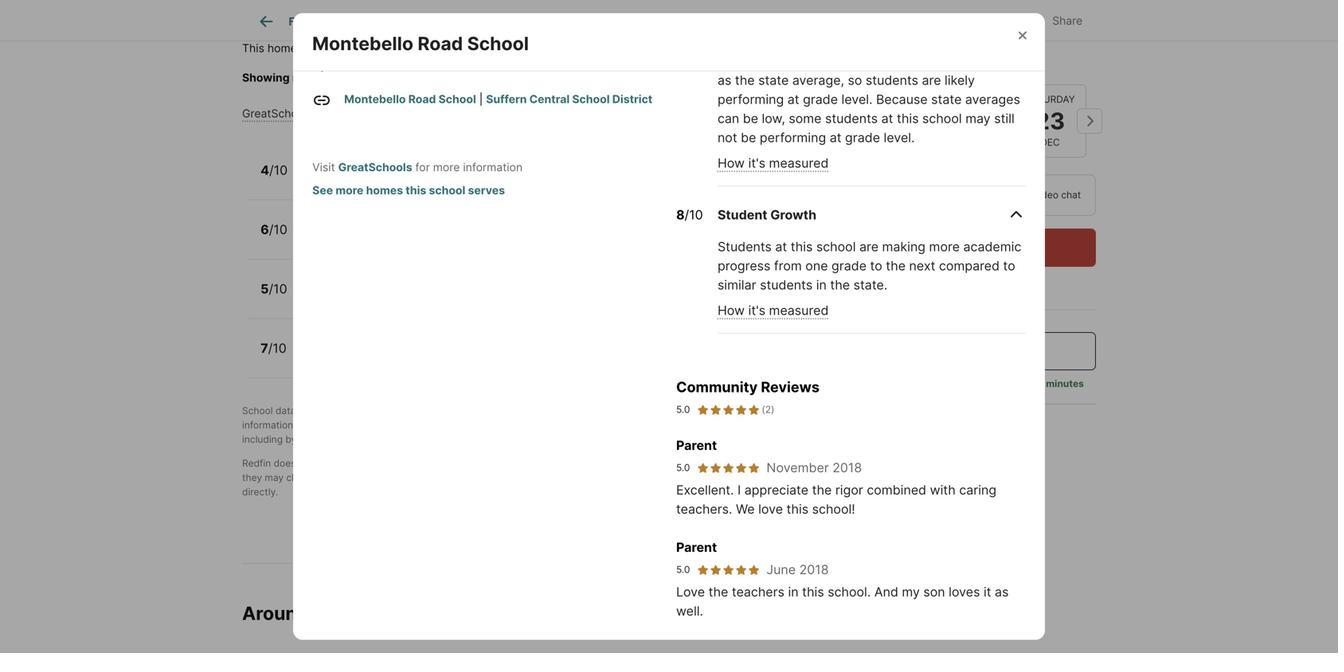 Task type: vqa. For each thing, say whether or not it's contained in the screenshot.
payment in the the $144,980 (20%) tooltip
no



Task type: describe. For each thing, give the bounding box(es) containing it.
elementary
[[416, 155, 488, 171]]

anytime
[[918, 274, 954, 286]]

this down because
[[897, 111, 919, 126]]

share button
[[1017, 4, 1096, 36]]

average,
[[793, 72, 844, 88]]

8 /10
[[676, 207, 703, 223]]

school.
[[828, 584, 871, 600]]

and inside school service boundaries are intended to be used as a reference only; they may change and are not
[[322, 472, 339, 484]]

may inside school service boundaries are intended to be used as a reference only; they may change and are not
[[265, 472, 284, 484]]

low,
[[762, 111, 785, 126]]

to left see
[[596, 71, 607, 84]]

see
[[610, 71, 629, 84]]

the left state.
[[830, 277, 850, 293]]

1 vertical spatial schools
[[700, 419, 735, 431]]

for
[[415, 160, 430, 174]]

the right within
[[347, 41, 364, 55]]

some
[[789, 111, 822, 126]]

2 their from the left
[[641, 419, 661, 431]]

nonprofit
[[439, 405, 480, 417]]

nearby
[[292, 71, 330, 84]]

7
[[261, 340, 268, 356]]

schedule
[[928, 240, 986, 255]]

21
[[880, 107, 906, 135]]

conduct
[[436, 419, 473, 431]]

0 vertical spatial suffern central school district link
[[367, 41, 533, 55]]

data
[[276, 405, 296, 417]]

1 vertical spatial grade
[[845, 130, 880, 145]]

and down ,
[[416, 419, 433, 431]]

loves
[[949, 584, 980, 600]]

check
[[419, 71, 451, 84]]

the inside "guaranteed to be accurate. to verify school enrollment eligibility, contact the school district directly."
[[708, 472, 723, 484]]

service
[[525, 458, 558, 469]]

0 horizontal spatial more
[[336, 184, 364, 197]]

district inside montebello road school dialog
[[612, 92, 653, 106]]

redfin does not endorse or guarantee this information.
[[242, 458, 489, 469]]

0 horizontal spatial district
[[493, 41, 533, 55]]

1 vertical spatial students
[[825, 111, 878, 126]]

greatschools inside , a nonprofit organization. redfin recommends buyers and renters use greatschools information and ratings as a
[[743, 405, 804, 417]]

districts,
[[782, 419, 821, 431]]

the inside love the teachers in this school. and my son loves it as well.
[[709, 584, 728, 600]]

0 vertical spatial district
[[512, 71, 549, 84]]

showing
[[242, 71, 290, 84]]

measured for at
[[769, 155, 829, 171]]

grade inside the students at this school are making more academic progress from one grade to the next compared to similar students in the state.
[[832, 258, 867, 274]]

are down about
[[922, 72, 941, 88]]

be down home.
[[741, 130, 756, 145]]

tour for go
[[876, 57, 913, 80]]

schedule tour button
[[847, 229, 1096, 267]]

3 tab from the left
[[522, 2, 643, 41]]

chat
[[1061, 189, 1081, 201]]

this inside "excellent. i appreciate the rigor combined with caring teachers. we love this school!"
[[787, 501, 809, 517]]

same
[[992, 53, 1025, 69]]

this up guaranteed
[[416, 458, 433, 469]]

thursday
[[867, 93, 918, 105]]

it's for state test results at this school are about the same as the state average, so students are likely performing at grade level.  because state averages can be low, some students at this school may still not be performing at grade level.
[[749, 155, 766, 171]]

around
[[242, 602, 309, 625]]

0 vertical spatial performing
[[718, 92, 784, 107]]

0 vertical spatial students
[[866, 72, 919, 88]]

june
[[767, 562, 796, 578]]

montebello road school dialog
[[293, 0, 1045, 640]]

montebello road school link
[[344, 92, 476, 106]]

students at this school are making more academic progress from one grade to the next compared to similar students in the state.
[[718, 239, 1022, 293]]

feed link
[[257, 12, 315, 31]]

|
[[479, 92, 483, 106]]

how for students at this school are making more academic progress from one grade to the next compared to similar students in the state.
[[718, 303, 745, 318]]

5.0 for love
[[676, 564, 690, 576]]

cancel
[[886, 274, 916, 286]]

/10 for 8 /10
[[685, 207, 703, 223]]

thursday 21 dec
[[867, 93, 918, 148]]

rigor
[[836, 482, 864, 498]]

the inside first step, and conduct their own investigation to determine their desired schools or school districts, including by contacting and visiting the schools themselves.
[[404, 434, 419, 445]]

1 horizontal spatial home
[[351, 602, 401, 625]]

how it's measured for students
[[718, 303, 829, 318]]

(2)
[[762, 404, 775, 415]]

how for state test results at this school are about the same as the state average, so students are likely performing at grade level.  because state averages can be low, some students at this school may still not be performing at grade level.
[[718, 155, 745, 171]]

endorse
[[316, 458, 353, 469]]

reference
[[745, 458, 789, 469]]

more inside the students at this school are making more academic progress from one grade to the next compared to similar students in the state.
[[929, 239, 960, 254]]

including
[[242, 434, 283, 445]]

november
[[767, 460, 829, 476]]

0 horizontal spatial level.
[[842, 92, 873, 107]]

0 horizontal spatial state
[[759, 72, 789, 88]]

combined
[[867, 482, 927, 498]]

the right check
[[454, 71, 471, 84]]

school left |
[[439, 92, 476, 106]]

november 2018
[[767, 460, 862, 476]]

first
[[371, 419, 388, 431]]

be inside "guaranteed to be accurate. to verify school enrollment eligibility, contact the school district directly."
[[443, 472, 454, 484]]

to down academic
[[1003, 258, 1016, 274]]

connor
[[367, 155, 413, 171]]

visit greatschools for more information
[[312, 160, 523, 174]]

school left data
[[242, 405, 273, 417]]

23
[[1036, 107, 1065, 135]]

1 5.0 from the top
[[676, 404, 690, 415]]

school!
[[812, 501, 855, 517]]

school data is provided by greatschools
[[242, 405, 425, 417]]

0 horizontal spatial not
[[299, 458, 313, 469]]

greatschools inside montebello road school dialog
[[338, 160, 412, 174]]

reviews
[[761, 378, 820, 396]]

greatschools link
[[338, 160, 412, 174]]

be inside school service boundaries are intended to be used as a reference only; they may change and are not
[[685, 458, 697, 469]]

appreciate
[[745, 482, 809, 498]]

june 2018
[[767, 562, 829, 578]]

, a nonprofit organization. redfin recommends buyers and renters use greatschools information and ratings as a
[[242, 405, 804, 431]]

is for provided
[[299, 405, 306, 417]]

school down website
[[572, 92, 610, 106]]

only;
[[791, 458, 813, 469]]

school inside first step, and conduct their own investigation to determine their desired schools or school districts, including by contacting and visiting the schools themselves.
[[750, 419, 779, 431]]

this down visit greatschools for more information
[[406, 184, 426, 197]]

greatschools down showing on the left top of the page
[[242, 107, 313, 120]]

within
[[312, 41, 343, 55]]

organization.
[[483, 405, 541, 417]]

be right can
[[743, 111, 758, 126]]

and up redfin does not endorse or guarantee this information.
[[350, 434, 367, 445]]

1 horizontal spatial state
[[931, 92, 962, 107]]

because
[[876, 92, 928, 107]]

greatschools up step,
[[365, 405, 425, 417]]

community reviews
[[676, 378, 820, 396]]

renters
[[690, 405, 722, 417]]

as inside school service boundaries are intended to be used as a reference only; they may change and are not
[[724, 458, 735, 469]]

provided
[[308, 405, 348, 417]]

school up showing nearby schools. please check the school district website to see all schools serving this home.
[[467, 32, 529, 54]]

to inside school service boundaries are intended to be used as a reference only; they may change and are not
[[674, 458, 683, 469]]

excellent.
[[676, 482, 734, 498]]

information inside montebello road school dialog
[[463, 160, 523, 174]]

the up it's free, cancel anytime
[[886, 258, 906, 274]]

feed
[[289, 15, 315, 28]]

1 vertical spatial performing
[[760, 130, 826, 145]]

0 vertical spatial a
[[431, 405, 436, 417]]

showing nearby schools. please check the school district website to see all schools serving this home.
[[242, 71, 787, 84]]

parent for love
[[676, 540, 717, 555]]

from
[[774, 258, 802, 274]]

next
[[909, 258, 936, 274]]

0 horizontal spatial a
[[362, 419, 368, 431]]

at left 21
[[830, 130, 842, 145]]

and up contacting
[[296, 419, 313, 431]]

see more homes this school serves link
[[312, 184, 505, 197]]

the up likely
[[969, 53, 989, 69]]

we
[[736, 501, 755, 517]]

this inside the students at this school are making more academic progress from one grade to the next compared to similar students in the state.
[[791, 239, 813, 254]]

school inside richard p connor elementary school public, k-5 • nearby school • 0.2mi
[[491, 155, 533, 171]]

this
[[242, 41, 264, 55]]

are up enrollment
[[614, 458, 628, 469]]

guaranteed to be accurate. to verify school enrollment eligibility, contact the school district directly.
[[242, 472, 789, 498]]

4 tab from the left
[[643, 2, 716, 41]]

used
[[700, 458, 722, 469]]

school service boundaries are intended to be used as a reference only; they may change and are not
[[242, 458, 813, 484]]

6
[[261, 222, 269, 237]]

road for montebello road school | suffern central school district
[[408, 92, 436, 106]]

this up because
[[918, 57, 952, 80]]

teachers.
[[676, 501, 733, 517]]

minutes
[[1046, 378, 1084, 390]]

are down endorse
[[342, 472, 356, 484]]

0 horizontal spatial central
[[410, 41, 451, 55]]

share
[[1053, 14, 1083, 27]]

0 horizontal spatial or
[[356, 458, 365, 469]]

1 vertical spatial suffern central school district link
[[486, 92, 653, 106]]

road for montebello road school
[[418, 32, 463, 54]]

making
[[882, 239, 926, 254]]

tour for schedule
[[989, 240, 1015, 255]]

contacting
[[299, 434, 347, 445]]

0 horizontal spatial schools
[[422, 434, 456, 445]]

with
[[930, 482, 956, 498]]

the down state
[[735, 72, 755, 88]]

and up desired
[[670, 405, 687, 417]]

own
[[499, 419, 518, 431]]

around this home
[[242, 602, 401, 625]]

well.
[[676, 603, 703, 619]]

to inside first step, and conduct their own investigation to determine their desired schools or school districts, including by contacting and visiting the schools themselves.
[[580, 419, 589, 431]]

public,
[[305, 173, 340, 186]]

home.
[[755, 71, 787, 84]]

/10 for 4 /10
[[269, 162, 288, 178]]

this up so
[[839, 53, 861, 69]]

tour via video chat list box
[[847, 174, 1096, 216]]



Task type: locate. For each thing, give the bounding box(es) containing it.
1 horizontal spatial by
[[351, 405, 362, 417]]

website
[[552, 71, 593, 84]]

step,
[[391, 419, 413, 431]]

is left within
[[300, 41, 309, 55]]

0 horizontal spatial district
[[512, 71, 549, 84]]

5.0 up desired
[[676, 404, 690, 415]]

2 dec from the left
[[1041, 137, 1060, 148]]

a left first
[[362, 419, 368, 431]]

1 vertical spatial district
[[758, 472, 789, 484]]

6 /10
[[261, 222, 287, 237]]

2018 for november 2018
[[833, 460, 862, 476]]

greatschools summary rating link
[[242, 107, 403, 120]]

feed tab list
[[242, 0, 798, 41]]

dec down 23
[[1041, 137, 1060, 148]]

3 rating 5.0 out of 5 element from the top
[[697, 564, 760, 576]]

1 horizontal spatial a
[[431, 405, 436, 417]]

compared
[[939, 258, 1000, 274]]

3 5.0 from the top
[[676, 564, 690, 576]]

home
[[268, 41, 297, 55], [956, 57, 1006, 80], [351, 602, 401, 625]]

0 vertical spatial by
[[351, 405, 362, 417]]

at up average,
[[824, 53, 836, 69]]

tour via video chat option
[[963, 174, 1096, 216]]

1 horizontal spatial district
[[612, 92, 653, 106]]

1 vertical spatial not
[[299, 458, 313, 469]]

guarantee
[[368, 458, 414, 469]]

all
[[632, 71, 643, 84]]

redfin inside , a nonprofit organization. redfin recommends buyers and renters use greatschools information and ratings as a
[[544, 405, 573, 417]]

2 vertical spatial grade
[[832, 258, 867, 274]]

0 vertical spatial montebello
[[312, 32, 413, 54]]

student growth
[[718, 207, 817, 223]]

1 vertical spatial by
[[286, 434, 297, 445]]

directly.
[[242, 486, 278, 498]]

1 vertical spatial a
[[362, 419, 368, 431]]

suffern inside montebello road school dialog
[[486, 92, 527, 106]]

tour via video chat
[[995, 189, 1081, 201]]

0 horizontal spatial 2018
[[800, 562, 829, 578]]

as right ratings
[[349, 419, 360, 431]]

to inside "guaranteed to be accurate. to verify school enrollment eligibility, contact the school district directly."
[[431, 472, 440, 484]]

or down use
[[738, 419, 747, 431]]

/10 for 5 /10
[[269, 281, 287, 297]]

1 horizontal spatial level.
[[884, 130, 915, 145]]

recommends
[[575, 405, 634, 417]]

5 tab from the left
[[716, 2, 786, 41]]

at inside the students at this school are making more academic progress from one grade to the next compared to similar students in the state.
[[775, 239, 787, 254]]

desired
[[664, 419, 698, 431]]

tour up thursday
[[876, 57, 913, 80]]

/10
[[269, 162, 288, 178], [685, 207, 703, 223], [269, 222, 287, 237], [269, 281, 287, 297], [268, 340, 287, 356]]

district up montebello road school | suffern central school district
[[512, 71, 549, 84]]

level. down so
[[842, 92, 873, 107]]

state down test
[[759, 72, 789, 88]]

via
[[1018, 189, 1031, 201]]

in inside love the teachers in this school. and my son loves it as well.
[[788, 584, 799, 600]]

1 horizontal spatial district
[[758, 472, 789, 484]]

0 vertical spatial district
[[493, 41, 533, 55]]

to down "information."
[[431, 472, 440, 484]]

1 horizontal spatial may
[[966, 111, 991, 126]]

how down can
[[718, 155, 745, 171]]

2018 for june 2018
[[800, 562, 829, 578]]

0 vertical spatial state
[[759, 72, 789, 88]]

how it's measured link for performing
[[718, 155, 829, 171]]

verify
[[516, 472, 541, 484]]

montebello up schools.
[[312, 32, 413, 54]]

2 how it's measured from the top
[[718, 303, 829, 318]]

2 vertical spatial more
[[929, 239, 960, 254]]

montebello for montebello road school | suffern central school district
[[344, 92, 406, 106]]

0 vertical spatial or
[[738, 419, 747, 431]]

dec for 21
[[883, 137, 902, 148]]

may inside state test results at this school are about the same as the state average, so students are likely performing at grade level.  because state averages can be low, some students at this school may still not be performing at grade level.
[[966, 111, 991, 126]]

road up check
[[418, 32, 463, 54]]

is for within
[[300, 41, 309, 55]]

dec down 21
[[883, 137, 902, 148]]

/10 for 7 /10
[[268, 340, 287, 356]]

2 5.0 from the top
[[676, 462, 690, 474]]

a
[[431, 405, 436, 417], [362, 419, 368, 431], [737, 458, 743, 469]]

1 horizontal spatial their
[[641, 419, 661, 431]]

1 vertical spatial district
[[612, 92, 653, 106]]

tab up website
[[522, 2, 643, 41]]

0 vertical spatial suffern
[[367, 41, 408, 55]]

1 horizontal spatial 2018
[[833, 460, 862, 476]]

0 horizontal spatial redfin
[[242, 458, 271, 469]]

2 it's from the top
[[749, 303, 766, 318]]

montebello up rating
[[344, 92, 406, 106]]

1 horizontal spatial schools
[[647, 71, 687, 84]]

5 inside richard p connor elementary school public, k-5 • nearby school • 0.2mi
[[355, 173, 361, 186]]

rating 5.0 out of 5 element for june 2018
[[697, 564, 760, 576]]

0 vertical spatial how it's measured
[[718, 155, 829, 171]]

visiting
[[370, 434, 402, 445]]

averages
[[966, 92, 1021, 107]]

0 vertical spatial information
[[463, 160, 523, 174]]

information inside , a nonprofit organization. redfin recommends buyers and renters use greatschools information and ratings as a
[[242, 419, 293, 431]]

1 it's from the top
[[749, 155, 766, 171]]

2 vertical spatial 5.0
[[676, 564, 690, 576]]

measured for in
[[769, 303, 829, 318]]

0 vertical spatial how it's measured link
[[718, 155, 829, 171]]

p
[[356, 155, 364, 171]]

students
[[866, 72, 919, 88], [825, 111, 878, 126], [760, 277, 813, 293]]

1 how it's measured from the top
[[718, 155, 829, 171]]

1 vertical spatial road
[[408, 92, 436, 106]]

or right endorse
[[356, 458, 365, 469]]

/10 down the 5 /10 at the left of the page
[[268, 340, 287, 356]]

0 vertical spatial in
[[816, 277, 827, 293]]

0 horizontal spatial 5
[[261, 281, 269, 297]]

and
[[875, 584, 899, 600]]

rating 5.0 out of 5 element
[[697, 403, 760, 417], [697, 462, 760, 474], [697, 564, 760, 576]]

summary
[[316, 107, 366, 120]]

redfin up they
[[242, 458, 271, 469]]

0 vertical spatial rating 5.0 out of 5 element
[[697, 403, 760, 417]]

0 vertical spatial schools
[[647, 71, 687, 84]]

at down thursday
[[882, 111, 893, 126]]

1 vertical spatial more
[[336, 184, 364, 197]]

not inside school service boundaries are intended to be used as a reference only; they may change and are not
[[359, 472, 374, 484]]

how it's measured link down similar
[[718, 303, 829, 318]]

1 vertical spatial in
[[788, 584, 799, 600]]

at up from
[[775, 239, 787, 254]]

k-
[[343, 173, 355, 186]]

at
[[824, 53, 836, 69], [788, 92, 800, 107], [882, 111, 893, 126], [830, 130, 842, 145], [775, 239, 787, 254]]

0 vertical spatial 2018
[[833, 460, 862, 476]]

0 horizontal spatial suffern
[[367, 41, 408, 55]]

visit
[[312, 160, 335, 174]]

2 parent from the top
[[676, 540, 717, 555]]

5.0 for excellent.
[[676, 462, 690, 474]]

0 vertical spatial may
[[966, 111, 991, 126]]

2 how it's measured link from the top
[[718, 303, 829, 318]]

rating 5.0 out of 5 element up "teachers"
[[697, 564, 760, 576]]

0 vertical spatial measured
[[769, 155, 829, 171]]

district inside "guaranteed to be accurate. to verify school enrollment eligibility, contact the school district directly."
[[758, 472, 789, 484]]

1 vertical spatial how
[[718, 303, 745, 318]]

schools right all
[[647, 71, 687, 84]]

more right for
[[433, 160, 460, 174]]

are inside the students at this school are making more academic progress from one grade to the next compared to similar students in the state.
[[860, 239, 879, 254]]

how it's measured down low,
[[718, 155, 829, 171]]

go tour this home
[[847, 57, 1006, 80]]

it's down low,
[[749, 155, 766, 171]]

tour inside schedule tour button
[[989, 240, 1015, 255]]

the right love
[[709, 584, 728, 600]]

in down june 2018
[[788, 584, 799, 600]]

schools down conduct
[[422, 434, 456, 445]]

how it's measured link
[[718, 155, 829, 171], [718, 303, 829, 318]]

to down recommends
[[580, 419, 589, 431]]

measured
[[769, 155, 829, 171], [769, 303, 829, 318]]

1 how from the top
[[718, 155, 745, 171]]

school up to in the bottom of the page
[[492, 458, 523, 469]]

school inside school service boundaries are intended to be used as a reference only; they may change and are not
[[492, 458, 523, 469]]

not
[[718, 130, 737, 145], [299, 458, 313, 469], [359, 472, 374, 484]]

central inside montebello road school dialog
[[530, 92, 570, 106]]

0 vertical spatial parent
[[676, 438, 717, 453]]

to up contact
[[674, 458, 683, 469]]

it's
[[847, 274, 860, 286]]

buyers
[[637, 405, 667, 417]]

students down from
[[760, 277, 813, 293]]

1 horizontal spatial in
[[816, 277, 827, 293]]

1 horizontal spatial redfin
[[544, 405, 573, 417]]

suffern up please
[[367, 41, 408, 55]]

1 vertical spatial how it's measured
[[718, 303, 829, 318]]

this right the around
[[313, 602, 347, 625]]

or inside first step, and conduct their own investigation to determine their desired schools or school districts, including by contacting and visiting the schools themselves.
[[738, 419, 747, 431]]

a up 'i' at the bottom of the page
[[737, 458, 743, 469]]

montebello road school
[[312, 32, 529, 54]]

1 vertical spatial may
[[265, 472, 284, 484]]

and down endorse
[[322, 472, 339, 484]]

1 horizontal spatial •
[[453, 173, 459, 186]]

serving
[[690, 71, 729, 84]]

1 vertical spatial or
[[356, 458, 365, 469]]

can
[[718, 111, 740, 126]]

grade up it's
[[832, 258, 867, 274]]

growth
[[771, 207, 817, 223]]

next image
[[1077, 108, 1103, 134]]

/10 for 6 /10
[[269, 222, 287, 237]]

/10 left student
[[685, 207, 703, 223]]

central down website
[[530, 92, 570, 106]]

academic
[[964, 239, 1022, 254]]

investigation
[[520, 419, 578, 431]]

as right used
[[724, 458, 735, 469]]

a inside school service boundaries are intended to be used as a reference only; they may change and are not
[[737, 458, 743, 469]]

montebello road school element
[[312, 13, 548, 55]]

by inside first step, and conduct their own investigation to determine their desired schools or school districts, including by contacting and visiting the schools themselves.
[[286, 434, 297, 445]]

grade down thursday
[[845, 130, 880, 145]]

how it's measured for performing
[[718, 155, 829, 171]]

the
[[347, 41, 364, 55], [969, 53, 989, 69], [454, 71, 471, 84], [735, 72, 755, 88], [886, 258, 906, 274], [830, 277, 850, 293], [404, 434, 419, 445], [708, 472, 723, 484], [812, 482, 832, 498], [709, 584, 728, 600]]

district down all
[[612, 92, 653, 106]]

montebello for montebello road school
[[312, 32, 413, 54]]

how it's measured link for students
[[718, 303, 829, 318]]

2 how from the top
[[718, 303, 745, 318]]

is right data
[[299, 405, 306, 417]]

montebello inside montebello road school element
[[312, 32, 413, 54]]

road down check
[[408, 92, 436, 106]]

the inside "excellent. i appreciate the rigor combined with caring teachers. we love this school!"
[[812, 482, 832, 498]]

tab
[[330, 2, 409, 41], [409, 2, 522, 41], [522, 2, 643, 41], [643, 2, 716, 41], [716, 2, 786, 41]]

1 tab from the left
[[330, 2, 409, 41]]

dec inside saturday 23 dec
[[1041, 137, 1060, 148]]

0 horizontal spatial by
[[286, 434, 297, 445]]

school inside richard p connor elementary school public, k-5 • nearby school • 0.2mi
[[415, 173, 450, 186]]

tour
[[876, 57, 913, 80], [989, 240, 1015, 255]]

1 vertical spatial 5.0
[[676, 462, 690, 474]]

as inside state test results at this school are about the same as the state average, so students are likely performing at grade level.  because state averages can be low, some students at this school may still not be performing at grade level.
[[718, 72, 732, 88]]

rating
[[369, 107, 403, 120]]

tab up serving on the right top
[[643, 2, 716, 41]]

are
[[908, 53, 927, 69], [922, 72, 941, 88], [860, 239, 879, 254], [614, 458, 628, 469], [342, 472, 356, 484]]

tour
[[995, 189, 1016, 201]]

0 vertical spatial it's
[[749, 155, 766, 171]]

teachers
[[732, 584, 785, 600]]

to
[[502, 472, 513, 484]]

this down state
[[732, 71, 751, 84]]

community
[[676, 378, 758, 396]]

suffern central school district link up check
[[367, 41, 533, 55]]

more right see at the left
[[336, 184, 364, 197]]

not up change on the left bottom of the page
[[299, 458, 313, 469]]

be
[[743, 111, 758, 126], [741, 130, 756, 145], [685, 458, 697, 469], [443, 472, 454, 484]]

it's for students at this school are making more academic progress from one grade to the next compared to similar students in the state.
[[749, 303, 766, 318]]

by
[[351, 405, 362, 417], [286, 434, 297, 445]]

more
[[433, 160, 460, 174], [336, 184, 364, 197], [929, 239, 960, 254]]

tab up this home is within the suffern central school district
[[330, 2, 409, 41]]

1 how it's measured link from the top
[[718, 155, 829, 171]]

in down one
[[816, 277, 827, 293]]

1 vertical spatial measured
[[769, 303, 829, 318]]

test
[[753, 53, 777, 69]]

0 vertical spatial grade
[[803, 92, 838, 107]]

performing down the some
[[760, 130, 826, 145]]

1 measured from the top
[[769, 155, 829, 171]]

dec for 23
[[1041, 137, 1060, 148]]

2 vertical spatial a
[[737, 458, 743, 469]]

1 vertical spatial 2018
[[800, 562, 829, 578]]

22
[[957, 107, 986, 135]]

school inside the students at this school are making more academic progress from one grade to the next compared to similar students in the state.
[[816, 239, 856, 254]]

as inside love the teachers in this school. and my son loves it as well.
[[995, 584, 1009, 600]]

this inside love the teachers in this school. and my son loves it as well.
[[802, 584, 824, 600]]

5.0
[[676, 404, 690, 415], [676, 462, 690, 474], [676, 564, 690, 576]]

2 vertical spatial students
[[760, 277, 813, 293]]

are left about
[[908, 53, 927, 69]]

0.2mi
[[463, 173, 491, 186]]

be down "information."
[[443, 472, 454, 484]]

this down june 2018
[[802, 584, 824, 600]]

1 horizontal spatial central
[[530, 92, 570, 106]]

the down used
[[708, 472, 723, 484]]

a right ,
[[431, 405, 436, 417]]

2 horizontal spatial not
[[718, 130, 737, 145]]

be up contact
[[685, 458, 697, 469]]

schools down "renters" in the right bottom of the page
[[700, 419, 735, 431]]

central
[[410, 41, 451, 55], [530, 92, 570, 106]]

2 horizontal spatial more
[[929, 239, 960, 254]]

1 vertical spatial montebello
[[344, 92, 406, 106]]

option
[[847, 174, 963, 216]]

1 dec from the left
[[883, 137, 902, 148]]

the down step,
[[404, 434, 419, 445]]

0 horizontal spatial tour
[[876, 57, 913, 80]]

0 vertical spatial how
[[718, 155, 745, 171]]

0 vertical spatial home
[[268, 41, 297, 55]]

their up "themselves."
[[475, 419, 496, 431]]

suffern down showing nearby schools. please check the school district website to see all schools serving this home.
[[486, 92, 527, 106]]

suffern
[[367, 41, 408, 55], [486, 92, 527, 106]]

1 vertical spatial level.
[[884, 130, 915, 145]]

intended
[[631, 458, 671, 469]]

level.
[[842, 92, 873, 107], [884, 130, 915, 145]]

change
[[286, 472, 320, 484]]

0 vertical spatial 5.0
[[676, 404, 690, 415]]

students up thursday
[[866, 72, 919, 88]]

still
[[994, 111, 1015, 126]]

2 vertical spatial schools
[[422, 434, 456, 445]]

5 /10
[[261, 281, 287, 297]]

2018 up rigor
[[833, 460, 862, 476]]

how
[[718, 155, 745, 171], [718, 303, 745, 318]]

1 vertical spatial tour
[[989, 240, 1015, 255]]

not down redfin does not endorse or guarantee this information.
[[359, 472, 374, 484]]

students inside the students at this school are making more academic progress from one grade to the next compared to similar students in the state.
[[760, 277, 813, 293]]

as
[[718, 72, 732, 88], [349, 419, 360, 431], [724, 458, 735, 469], [995, 584, 1009, 600]]

0 vertical spatial road
[[418, 32, 463, 54]]

love the teachers in this school. and my son loves it as well.
[[676, 584, 1009, 619]]

state.
[[854, 277, 888, 293]]

at up the some
[[788, 92, 800, 107]]

their down buyers at the bottom
[[641, 419, 661, 431]]

/10 inside montebello road school dialog
[[685, 207, 703, 223]]

it
[[984, 584, 992, 600]]

1 horizontal spatial 5
[[355, 173, 361, 186]]

5 down p
[[355, 173, 361, 186]]

1 • from the left
[[365, 173, 371, 186]]

0 horizontal spatial information
[[242, 419, 293, 431]]

2 measured from the top
[[769, 303, 829, 318]]

1 vertical spatial redfin
[[242, 458, 271, 469]]

2 vertical spatial home
[[351, 602, 401, 625]]

1 vertical spatial how it's measured link
[[718, 303, 829, 318]]

0 horizontal spatial home
[[268, 41, 297, 55]]

not inside state test results at this school are about the same as the state average, so students are likely performing at grade level.  because state averages can be low, some students at this school may still not be performing at grade level.
[[718, 130, 737, 145]]

excellent. i appreciate the rigor combined with caring teachers. we love this school!
[[676, 482, 997, 517]]

state
[[759, 72, 789, 88], [931, 92, 962, 107]]

dec inside thursday 21 dec
[[883, 137, 902, 148]]

0 horizontal spatial in
[[788, 584, 799, 600]]

level. down because
[[884, 130, 915, 145]]

0 vertical spatial is
[[300, 41, 309, 55]]

2 horizontal spatial schools
[[700, 419, 735, 431]]

it's free, cancel anytime
[[847, 274, 954, 286]]

district down reference
[[758, 472, 789, 484]]

0 horizontal spatial •
[[365, 173, 371, 186]]

school up |
[[453, 41, 491, 55]]

accurate.
[[457, 472, 499, 484]]

1 horizontal spatial or
[[738, 419, 747, 431]]

2 • from the left
[[453, 173, 459, 186]]

0 vertical spatial more
[[433, 160, 460, 174]]

how it's measured link down low,
[[718, 155, 829, 171]]

2 vertical spatial rating 5.0 out of 5 element
[[697, 564, 760, 576]]

this home is within the suffern central school district
[[242, 41, 533, 55]]

to up free,
[[870, 258, 883, 274]]

parent
[[676, 438, 717, 453], [676, 540, 717, 555]]

district down feed tab list
[[493, 41, 533, 55]]

see more homes this school serves
[[312, 184, 505, 197]]

in inside the students at this school are making more academic progress from one grade to the next compared to similar students in the state.
[[816, 277, 827, 293]]

1 horizontal spatial tour
[[989, 240, 1015, 255]]

caring
[[959, 482, 997, 498]]

2 horizontal spatial a
[[737, 458, 743, 469]]

1 vertical spatial parent
[[676, 540, 717, 555]]

1 their from the left
[[475, 419, 496, 431]]

•
[[365, 173, 371, 186], [453, 173, 459, 186]]

1 parent from the top
[[676, 438, 717, 453]]

state
[[718, 53, 750, 69]]

schools
[[647, 71, 687, 84], [700, 419, 735, 431], [422, 434, 456, 445]]

parent up used
[[676, 438, 717, 453]]

central up check
[[410, 41, 451, 55]]

how down similar
[[718, 303, 745, 318]]

1 vertical spatial is
[[299, 405, 306, 417]]

rating 5.0 out of 5 element for november 2018
[[697, 462, 760, 474]]

2 horizontal spatial home
[[956, 57, 1006, 80]]

information up 'serves'
[[463, 160, 523, 174]]

son
[[924, 584, 945, 600]]

1 horizontal spatial dec
[[1041, 137, 1060, 148]]

parent for excellent.
[[676, 438, 717, 453]]

2 tab from the left
[[409, 2, 522, 41]]

1 rating 5.0 out of 5 element from the top
[[697, 403, 760, 417]]

ratings
[[316, 419, 347, 431]]

performing down home.
[[718, 92, 784, 107]]

previous image
[[841, 108, 866, 134]]

schools.
[[333, 71, 379, 84]]

district
[[512, 71, 549, 84], [758, 472, 789, 484]]

None button
[[856, 83, 929, 159], [935, 84, 1008, 158], [1014, 84, 1087, 158], [856, 83, 929, 159], [935, 84, 1008, 158], [1014, 84, 1087, 158]]

more up 'next'
[[929, 239, 960, 254]]

0 horizontal spatial their
[[475, 419, 496, 431]]

5.0 left used
[[676, 462, 690, 474]]

2 rating 5.0 out of 5 element from the top
[[697, 462, 760, 474]]

and
[[670, 405, 687, 417], [296, 419, 313, 431], [416, 419, 433, 431], [350, 434, 367, 445], [322, 472, 339, 484]]

as inside , a nonprofit organization. redfin recommends buyers and renters use greatschools information and ratings as a
[[349, 419, 360, 431]]

greatschools summary rating
[[242, 107, 403, 120]]



